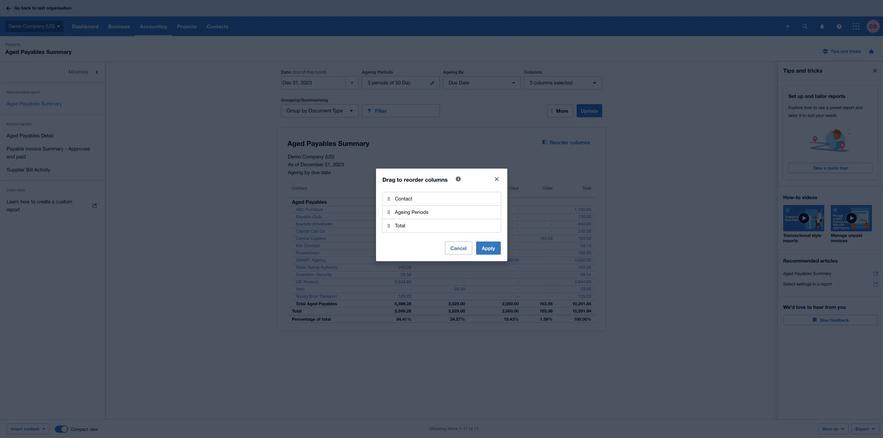 Task type: describe. For each thing, give the bounding box(es) containing it.
aged up abc
[[292, 199, 304, 205]]

periods inside button
[[412, 209, 429, 215]]

connect
[[304, 243, 320, 248]]

state taxing authority link
[[288, 264, 342, 271]]

bayside club
[[296, 214, 321, 219]]

of inside demo company (us) as of december 31, 2023 ageing by due date
[[295, 162, 299, 167]]

from
[[826, 304, 837, 310]]

cancel
[[451, 245, 467, 251]]

as
[[288, 162, 294, 167]]

bayside for bayside wholesale
[[296, 221, 311, 226]]

tour
[[840, 165, 849, 171]]

this
[[307, 70, 314, 75]]

bill
[[26, 167, 33, 173]]

to inside dialog
[[397, 176, 403, 183]]

of inside report output element
[[317, 316, 321, 322]]

swanston security
[[296, 272, 332, 277]]

bayside club link
[[288, 214, 325, 220]]

smart
[[296, 258, 310, 263]]

aged down bros
[[307, 301, 318, 306]]

3 periods of 30 day
[[368, 80, 411, 85]]

demo company (us) button
[[0, 16, 67, 36]]

to left "use"
[[814, 105, 818, 110]]

select settings in a report
[[784, 282, 832, 287]]

minimize button
[[0, 65, 105, 79]]

29.00 for 2nd 29.00 link from right
[[455, 287, 465, 291]]

xero link
[[288, 286, 309, 292]]

give feedback
[[820, 317, 850, 323]]

xero for xero
[[296, 287, 305, 291]]

learn for learn more
[[7, 188, 16, 192]]

payables up settings
[[795, 271, 812, 276]]

company for demo company (us)
[[23, 23, 44, 29]]

0 horizontal spatial ageing periods
[[362, 69, 393, 75]]

1 horizontal spatial total button
[[557, 182, 596, 197]]

130.00 for 2nd 130.00 link from the right
[[399, 214, 412, 219]]

drag to reorder columns
[[383, 176, 448, 183]]

(us) for demo company (us)
[[46, 23, 55, 29]]

0 horizontal spatial contact button
[[288, 182, 365, 197]]

learn how to create a custom report link
[[0, 195, 105, 216]]

29.00 for first 29.00 link from right
[[581, 287, 592, 291]]

date inside due date popup button
[[459, 80, 470, 85]]

smart agency link
[[288, 257, 330, 264]]

co button
[[867, 16, 884, 36]]

aged inside the reports aged payables summary
[[5, 48, 19, 55]]

and inside tips and tricks button
[[841, 49, 849, 54]]

net
[[296, 243, 303, 248]]

update
[[581, 108, 598, 114]]

central
[[296, 236, 310, 241]]

hear
[[814, 304, 824, 310]]

young
[[296, 294, 308, 299]]

and inside explore how to use a preset report and tailor it to suit your needs
[[856, 105, 863, 110]]

last
[[38, 5, 45, 11]]

set up and tailor reports
[[789, 93, 846, 99]]

2 840.00 from the left
[[579, 221, 592, 226]]

drag
[[383, 176, 396, 183]]

0 vertical spatial aged payables summary
[[7, 101, 62, 106]]

reports
[[5, 42, 20, 47]]

31,
[[325, 162, 332, 167]]

how for explore
[[805, 105, 813, 110]]

minimize
[[69, 69, 88, 75]]

61
[[495, 186, 500, 191]]

2023
[[333, 162, 344, 167]]

and inside payable invoice summary - approved and paid
[[7, 154, 15, 159]]

tips inside tips and tricks button
[[831, 49, 840, 54]]

transport
[[319, 294, 337, 299]]

invoices
[[831, 238, 848, 243]]

ageing inside demo company (us) as of december 31, 2023 ageing by due date
[[288, 170, 303, 175]]

custom
[[56, 199, 72, 204]]

young bros transport
[[296, 294, 337, 299]]

1,150.00 for second 1,150.00 link from the left
[[575, 207, 592, 212]]

go
[[14, 5, 20, 11]]

1 840.00 link from the left
[[395, 221, 416, 227]]

0 vertical spatial periods
[[378, 69, 393, 75]]

showing
[[430, 426, 447, 431]]

2,500.00
[[449, 258, 465, 263]]

drag to reorder columns dialog
[[376, 168, 508, 261]]

a inside take a quick tour 'button'
[[824, 165, 827, 171]]

day
[[402, 80, 411, 85]]

1 242.00 link from the left
[[395, 228, 416, 235]]

reorder columns button
[[538, 136, 596, 149]]

1 245.38 link from the left
[[395, 264, 416, 271]]

3 for 3 periods of 30 day
[[368, 80, 371, 85]]

central copiers link
[[288, 235, 330, 242]]

of inside button
[[390, 80, 394, 85]]

ageing periods button
[[383, 205, 501, 219]]

reorder columns
[[550, 139, 590, 145]]

ageing by
[[443, 69, 464, 75]]

club
[[312, 214, 321, 219]]

december
[[301, 162, 324, 167]]

apply
[[482, 245, 495, 251]]

2 horizontal spatial svg image
[[820, 24, 825, 29]]

activity
[[34, 167, 50, 173]]

125.03 for first 125.03 link from right
[[579, 294, 592, 299]]

to inside co 'banner'
[[32, 5, 36, 11]]

month
[[315, 70, 327, 75]]

abc
[[296, 207, 305, 212]]

1 2,000.00 from the top
[[503, 258, 519, 263]]

supplier
[[7, 167, 25, 173]]

older button
[[523, 182, 557, 197]]

2,529.00 for total
[[449, 308, 465, 314]]

net connect link
[[288, 243, 324, 249]]

style
[[812, 233, 822, 238]]

abc furniture link
[[288, 206, 327, 213]]

showing items 1-17 of 17
[[430, 426, 479, 431]]

90
[[504, 186, 508, 191]]

capital cab co
[[296, 229, 325, 234]]

take
[[814, 165, 823, 171]]

tailor inside explore how to use a preset report and tailor it to suit your needs
[[789, 113, 798, 118]]

a inside learn how to create a custom report
[[52, 199, 55, 204]]

of inside date : end of this month
[[302, 70, 306, 75]]

take a quick tour button
[[789, 163, 873, 173]]

2 horizontal spatial reports
[[829, 93, 846, 99]]

130.00 for 1st 130.00 link from right
[[579, 214, 592, 219]]

0 horizontal spatial tips
[[784, 67, 795, 74]]

payable
[[7, 146, 24, 151]]

125.03 for 1st 125.03 link from left
[[399, 294, 412, 299]]

apply button
[[477, 241, 501, 255]]

242.00 for second 242.00 link from left
[[579, 229, 592, 234]]

a inside select settings in a report link
[[818, 282, 820, 287]]

supplier bill activity link
[[0, 163, 105, 176]]

bayside wholesale
[[296, 221, 332, 226]]

a inside explore how to use a preset report and tailor it to suit your needs
[[827, 105, 829, 110]]

54.13 link
[[577, 243, 596, 249]]

by inside demo company (us) as of december 31, 2023 ageing by due date
[[305, 170, 310, 175]]

2 245.38 from the left
[[579, 265, 592, 270]]

document
[[309, 108, 331, 113]]

you
[[838, 304, 847, 310]]

2 17 from the left
[[474, 426, 479, 431]]

recommended
[[784, 258, 820, 264]]

how for learn
[[20, 199, 30, 204]]

2,644.60 for second 2,644.60 link from the right
[[395, 279, 412, 284]]

0 horizontal spatial tricks
[[808, 67, 823, 74]]

quick
[[828, 165, 839, 171]]

ageing periods inside button
[[395, 209, 429, 215]]

compact view
[[71, 427, 98, 432]]

aged inside aged payables detail link
[[7, 133, 18, 138]]

instructions for keyboard users image
[[452, 172, 465, 186]]

svg image inside demo company (us) popup button
[[57, 26, 60, 27]]

by
[[459, 69, 464, 75]]

columns for reorder
[[570, 139, 590, 145]]

unpaid
[[849, 233, 863, 238]]

tips and tricks inside button
[[831, 49, 861, 54]]

summary for topmost aged payables summary link
[[41, 101, 62, 106]]

- inside payable invoice summary - approved and paid
[[65, 146, 67, 151]]

(us) for demo company (us) as of december 31, 2023 ageing by due date
[[325, 154, 335, 159]]

use
[[819, 105, 826, 110]]

0 horizontal spatial date
[[281, 69, 291, 75]]

us treasury link
[[288, 279, 323, 285]]

payable invoice summary - approved and paid link
[[0, 142, 105, 163]]

1 17 from the left
[[463, 426, 468, 431]]

export button
[[852, 424, 880, 434]]

to inside learn how to create a custom report
[[31, 199, 36, 204]]

1 horizontal spatial aged payables summary link
[[784, 268, 878, 279]]

group by document type
[[287, 108, 343, 113]]

2 242.00 link from the left
[[575, 228, 596, 235]]

organisation
[[46, 5, 72, 11]]

1 1,150.00 link from the left
[[391, 206, 416, 213]]

1 163.56 link from the left
[[536, 235, 557, 242]]

co
[[870, 23, 878, 29]]



Task type: vqa. For each thing, say whether or not it's contained in the screenshot.


Task type: locate. For each thing, give the bounding box(es) containing it.
svg image
[[6, 6, 11, 10], [853, 23, 860, 30], [837, 24, 842, 29], [786, 24, 790, 28]]

state
[[296, 265, 306, 270]]

2 2,529.00 from the top
[[449, 308, 465, 314]]

report right standard
[[30, 90, 40, 94]]

bayside down abc
[[296, 214, 311, 219]]

explore how to use a preset report and tailor it to suit your needs
[[789, 105, 863, 118]]

1 vertical spatial total button
[[383, 219, 501, 232]]

aged payables summary link
[[0, 97, 105, 110], [784, 268, 878, 279]]

0 horizontal spatial 59.54 link
[[397, 271, 416, 278]]

columns down columns
[[534, 80, 553, 85]]

aged down "related"
[[7, 133, 18, 138]]

columns inside dialog
[[425, 176, 448, 183]]

0 vertical spatial how
[[805, 105, 813, 110]]

0 vertical spatial 2,529.00
[[449, 301, 465, 306]]

contact button down the instructions for keyboard users image
[[383, 192, 501, 205]]

reports aged payables summary
[[5, 42, 72, 55]]

ageing inside button
[[395, 209, 410, 215]]

1 vertical spatial tailor
[[789, 113, 798, 118]]

total aged payables
[[296, 301, 337, 306]]

0 vertical spatial 2,000.00
[[503, 258, 519, 263]]

1 vertical spatial tricks
[[808, 67, 823, 74]]

a right take at right
[[824, 165, 827, 171]]

1 horizontal spatial tips
[[831, 49, 840, 54]]

0 horizontal spatial (us)
[[46, 23, 55, 29]]

2 840.00 link from the left
[[575, 221, 596, 227]]

wholesale
[[312, 221, 332, 226]]

29.00 down 2,500.00 link
[[455, 287, 465, 291]]

tricks
[[850, 49, 861, 54], [808, 67, 823, 74]]

0 horizontal spatial 29.00 link
[[451, 286, 469, 292]]

0 vertical spatial company
[[23, 23, 44, 29]]

contact inside report output element
[[292, 186, 307, 191]]

save as
[[823, 426, 839, 431]]

1 horizontal spatial svg image
[[803, 24, 808, 29]]

54.13
[[581, 243, 592, 248]]

settings
[[797, 282, 812, 287]]

0 horizontal spatial periods
[[378, 69, 393, 75]]

to right love
[[808, 304, 812, 310]]

29.00 link down 4,500.00 link
[[577, 286, 596, 292]]

2 29.00 link from the left
[[577, 286, 596, 292]]

learn inside learn how to create a custom report
[[7, 199, 19, 204]]

videos
[[803, 194, 818, 200]]

1 horizontal spatial company
[[303, 154, 324, 159]]

1 10,291.84 from the top
[[573, 301, 592, 306]]

1 bayside from the top
[[296, 214, 311, 219]]

2 245.38 link from the left
[[575, 264, 596, 271]]

1 29.00 link from the left
[[451, 286, 469, 292]]

0 vertical spatial reports
[[829, 93, 846, 99]]

us treasury
[[296, 279, 319, 284]]

242.00 for 2nd 242.00 link from right
[[399, 229, 412, 234]]

tailor up "use"
[[816, 93, 828, 99]]

date : end of this month
[[281, 69, 327, 75]]

date
[[321, 170, 331, 175]]

3 left periods
[[368, 80, 371, 85]]

2 163.56 link from the left
[[575, 235, 596, 242]]

1 vertical spatial 2,529.00
[[449, 308, 465, 314]]

1 learn from the top
[[7, 188, 16, 192]]

1 vertical spatial (us)
[[325, 154, 335, 159]]

state taxing authority
[[296, 265, 338, 270]]

2 59.54 from the left
[[581, 272, 592, 277]]

2 130.00 link from the left
[[575, 214, 596, 220]]

summary inside the reports aged payables summary
[[46, 48, 72, 55]]

1 vertical spatial tips and tricks
[[784, 67, 823, 74]]

1 horizontal spatial tailor
[[816, 93, 828, 99]]

go back to last organisation
[[14, 5, 72, 11]]

2 29.00 from the left
[[581, 287, 592, 291]]

242.00
[[399, 229, 412, 234], [579, 229, 592, 234]]

capital cab co link
[[288, 228, 329, 235]]

1 horizontal spatial contact button
[[383, 192, 501, 205]]

1 vertical spatial 5,599.28
[[395, 308, 412, 314]]

245.38 link
[[395, 264, 416, 271], [575, 264, 596, 271]]

of left total
[[317, 316, 321, 322]]

related
[[7, 122, 19, 126]]

3 for 3 columns selected
[[530, 80, 533, 85]]

bayside up capital
[[296, 221, 311, 226]]

1 245.38 from the left
[[399, 265, 412, 270]]

summary for payable invoice summary - approved and paid link
[[43, 146, 64, 151]]

4,500.00
[[575, 258, 592, 263]]

2 59.54 link from the left
[[577, 271, 596, 278]]

of right 1-
[[469, 426, 473, 431]]

report right in
[[821, 282, 832, 287]]

0 horizontal spatial 17
[[463, 426, 468, 431]]

by inside popup button
[[302, 108, 307, 113]]

1 vertical spatial 2,000.00
[[503, 301, 519, 306]]

:
[[291, 69, 292, 75]]

reports inside the transactional style reports
[[784, 238, 798, 243]]

2 vertical spatial 2,000.00
[[503, 308, 519, 314]]

columns for 3
[[534, 80, 553, 85]]

24.57%
[[450, 316, 465, 322]]

0 vertical spatial tricks
[[850, 49, 861, 54]]

1 horizontal spatial 2,644.60
[[575, 279, 592, 284]]

1 horizontal spatial 29.00 link
[[577, 286, 596, 292]]

us
[[296, 279, 302, 284]]

payables down transport
[[319, 301, 337, 306]]

3 columns selected
[[530, 80, 573, 85]]

0 horizontal spatial how
[[20, 199, 30, 204]]

1 horizontal spatial reports
[[784, 238, 798, 243]]

1 vertical spatial ageing periods
[[395, 209, 429, 215]]

report inside select settings in a report link
[[821, 282, 832, 287]]

cab
[[311, 229, 318, 234]]

go back to last organisation link
[[4, 2, 75, 14]]

of right as
[[295, 162, 299, 167]]

total button up cancel
[[383, 219, 501, 232]]

1 horizontal spatial how
[[805, 105, 813, 110]]

125.03 link up "54.41%"
[[395, 293, 416, 300]]

1 horizontal spatial 3
[[530, 80, 533, 85]]

1 3 from the left
[[368, 80, 371, 85]]

demo for demo company (us) as of december 31, 2023 ageing by due date
[[288, 154, 301, 159]]

a right create
[[52, 199, 55, 204]]

2 125.03 from the left
[[579, 294, 592, 299]]

1 130.00 from the left
[[399, 214, 412, 219]]

0 horizontal spatial 130.00 link
[[395, 214, 416, 220]]

1 2,644.60 link from the left
[[391, 279, 416, 285]]

29.00 link down 2,500.00 link
[[451, 286, 469, 292]]

summary up "minimize" button
[[46, 48, 72, 55]]

2 learn from the top
[[7, 199, 19, 204]]

5,599.28 for total
[[395, 308, 412, 314]]

0 horizontal spatial 245.38
[[399, 265, 412, 270]]

1 horizontal spatial 59.54 link
[[577, 271, 596, 278]]

0 horizontal spatial total button
[[383, 219, 501, 232]]

how up suit
[[805, 105, 813, 110]]

125.03 up 100.00%
[[579, 294, 592, 299]]

0 horizontal spatial 2,644.60
[[395, 279, 412, 284]]

(us) up "31,"
[[325, 154, 335, 159]]

3 down columns
[[530, 80, 533, 85]]

by left due
[[305, 170, 310, 175]]

Report title field
[[286, 136, 527, 151]]

2,000.00 for total
[[503, 308, 519, 314]]

tricks inside button
[[850, 49, 861, 54]]

payable invoice summary - approved and paid
[[7, 146, 90, 159]]

close image
[[490, 172, 504, 186]]

0 horizontal spatial svg image
[[57, 26, 60, 27]]

1 horizontal spatial 130.00
[[579, 214, 592, 219]]

1 130.00 link from the left
[[395, 214, 416, 220]]

aged payables detail link
[[0, 129, 105, 142]]

2 bayside from the top
[[296, 221, 311, 226]]

report right "preset"
[[843, 105, 855, 110]]

2,500.00 link
[[445, 257, 469, 264]]

Select end date field
[[281, 77, 346, 89]]

summary down aged payables detail link at the top left of page
[[43, 146, 64, 151]]

108.60 link
[[575, 250, 596, 256]]

xero inside report output element
[[296, 287, 305, 291]]

3 inside 3 periods of 30 day button
[[368, 80, 371, 85]]

0 horizontal spatial 3
[[368, 80, 371, 85]]

17
[[463, 426, 468, 431], [474, 426, 479, 431]]

ageing periods
[[362, 69, 393, 75], [395, 209, 429, 215]]

0 vertical spatial columns
[[534, 80, 553, 85]]

filter button
[[362, 104, 440, 117]]

aged payables summary down xero standard report in the top of the page
[[7, 101, 62, 106]]

10,291.84 for total aged payables
[[573, 301, 592, 306]]

0 vertical spatial xero
[[7, 90, 14, 94]]

payables down reports link
[[21, 48, 45, 55]]

2 125.03 link from the left
[[575, 293, 596, 300]]

invoice
[[26, 146, 41, 151]]

1,150.00 for first 1,150.00 link from the left
[[395, 207, 412, 212]]

export
[[856, 426, 870, 431]]

1 horizontal spatial 840.00
[[579, 221, 592, 226]]

type
[[333, 108, 343, 113]]

up
[[798, 93, 804, 99]]

1 horizontal spatial tips and tricks
[[831, 49, 861, 54]]

0 vertical spatial demo
[[9, 23, 22, 29]]

1-
[[459, 426, 463, 431]]

aged payables summary up select settings in a report
[[784, 271, 832, 276]]

1 59.54 link from the left
[[397, 271, 416, 278]]

reports link
[[3, 41, 23, 48]]

1 59.54 from the left
[[401, 272, 412, 277]]

0 vertical spatial learn
[[7, 188, 16, 192]]

5,599.28 for total aged payables
[[395, 301, 412, 306]]

1 vertical spatial periods
[[412, 209, 429, 215]]

create
[[37, 199, 51, 204]]

powerdirect link
[[288, 250, 323, 256]]

1 vertical spatial company
[[303, 154, 324, 159]]

0 horizontal spatial contact
[[292, 186, 307, 191]]

percentage
[[292, 316, 315, 322]]

1 horizontal spatial 245.38 link
[[575, 264, 596, 271]]

company
[[23, 23, 44, 29], [303, 154, 324, 159]]

copiers
[[311, 236, 326, 241]]

0 vertical spatial contact
[[292, 186, 307, 191]]

aged payables summary link down xero standard report in the top of the page
[[0, 97, 105, 110]]

1 vertical spatial how
[[20, 199, 30, 204]]

contact inside drag to reorder columns dialog
[[395, 196, 413, 201]]

columns
[[525, 69, 543, 75]]

- inside button
[[501, 186, 502, 191]]

17 right items
[[463, 426, 468, 431]]

total inside drag to reorder columns dialog
[[395, 223, 406, 228]]

1 242.00 from the left
[[399, 229, 412, 234]]

0 vertical spatial tips
[[831, 49, 840, 54]]

29.00 link
[[451, 286, 469, 292], [577, 286, 596, 292]]

0 horizontal spatial 245.38 link
[[395, 264, 416, 271]]

love
[[797, 304, 806, 310]]

reports up "preset"
[[829, 93, 846, 99]]

1 horizontal spatial 840.00 link
[[575, 221, 596, 227]]

59.54
[[401, 272, 412, 277], [581, 272, 592, 277]]

1 840.00 from the left
[[399, 221, 412, 226]]

how inside learn how to create a custom report
[[20, 199, 30, 204]]

company down go back to last organisation link
[[23, 23, 44, 29]]

a
[[827, 105, 829, 110], [824, 165, 827, 171], [52, 199, 55, 204], [818, 282, 820, 287]]

give feedback button
[[784, 315, 878, 325]]

in
[[813, 282, 816, 287]]

1 vertical spatial bayside
[[296, 221, 311, 226]]

0 horizontal spatial xero
[[7, 90, 14, 94]]

tailor
[[816, 93, 828, 99], [789, 113, 798, 118]]

2 3 from the left
[[530, 80, 533, 85]]

aged
[[5, 48, 19, 55], [7, 101, 18, 106], [7, 133, 18, 138], [292, 199, 304, 205], [784, 271, 794, 276], [307, 301, 318, 306]]

2 2,644.60 link from the left
[[571, 279, 596, 285]]

3 2,000.00 from the top
[[503, 308, 519, 314]]

aged up select
[[784, 271, 794, 276]]

company inside popup button
[[23, 23, 44, 29]]

insert content button
[[7, 424, 50, 434]]

1 2,644.60 from the left
[[395, 279, 412, 284]]

1 horizontal spatial 17
[[474, 426, 479, 431]]

reports up recommended
[[784, 238, 798, 243]]

1 horizontal spatial (us)
[[325, 154, 335, 159]]

1 horizontal spatial 1,150.00 link
[[571, 206, 596, 213]]

supplier bill activity
[[7, 167, 50, 173]]

1 horizontal spatial ageing periods
[[395, 209, 429, 215]]

reports up aged payables detail in the left top of the page
[[20, 122, 31, 126]]

4,500.00 link
[[571, 257, 596, 264]]

xero left standard
[[7, 90, 14, 94]]

1 horizontal spatial xero
[[296, 287, 305, 291]]

by down grouping/summarizing
[[302, 108, 307, 113]]

of left 30
[[390, 80, 394, 85]]

summary inside payable invoice summary - approved and paid
[[43, 146, 64, 151]]

columns left the instructions for keyboard users image
[[425, 176, 448, 183]]

0 horizontal spatial 1,150.00
[[395, 207, 412, 212]]

young bros transport link
[[288, 293, 341, 300]]

demo company (us)
[[9, 23, 55, 29]]

0 vertical spatial ageing periods
[[362, 69, 393, 75]]

xero for xero standard report
[[7, 90, 14, 94]]

how inside explore how to use a preset report and tailor it to suit your needs
[[805, 105, 813, 110]]

1 125.03 link from the left
[[395, 293, 416, 300]]

0 horizontal spatial 2,644.60 link
[[391, 279, 416, 285]]

to left videos
[[796, 194, 801, 200]]

0 horizontal spatial tailor
[[789, 113, 798, 118]]

learn for learn how to create a custom report
[[7, 199, 19, 204]]

svg image
[[803, 24, 808, 29], [820, 24, 825, 29], [57, 26, 60, 27]]

1 horizontal spatial 245.38
[[579, 265, 592, 270]]

preset
[[830, 105, 842, 110]]

1 horizontal spatial 130.00 link
[[575, 214, 596, 220]]

summary for the rightmost aged payables summary link
[[814, 271, 832, 276]]

61 - 90 days
[[495, 186, 519, 191]]

0 vertical spatial bayside
[[296, 214, 311, 219]]

2 1,150.00 link from the left
[[571, 206, 596, 213]]

0 horizontal spatial aged payables summary
[[7, 101, 62, 106]]

2 1,150.00 from the left
[[575, 207, 592, 212]]

demo inside demo company (us) popup button
[[9, 23, 22, 29]]

furniture
[[306, 207, 323, 212]]

demo down the go
[[9, 23, 22, 29]]

to right it
[[803, 113, 807, 118]]

0 vertical spatial total button
[[557, 182, 596, 197]]

report down learn more
[[7, 207, 20, 212]]

summary
[[46, 48, 72, 55], [41, 101, 62, 106], [43, 146, 64, 151], [814, 271, 832, 276]]

demo up as
[[288, 154, 301, 159]]

total button right older
[[557, 182, 596, 197]]

3 periods of 30 day button
[[362, 76, 440, 89]]

1 horizontal spatial 125.03
[[579, 294, 592, 299]]

payables down xero standard report in the top of the page
[[20, 101, 40, 106]]

(us) inside demo company (us) as of december 31, 2023 ageing by due date
[[325, 154, 335, 159]]

125.03
[[399, 294, 412, 299], [579, 294, 592, 299]]

contact button down date
[[288, 182, 365, 197]]

1 horizontal spatial tricks
[[850, 49, 861, 54]]

abc furniture
[[296, 207, 323, 212]]

swanston security link
[[288, 271, 336, 278]]

of left this
[[302, 70, 306, 75]]

bros
[[309, 294, 318, 299]]

save
[[823, 426, 833, 431]]

2,644.60 for first 2,644.60 link from right
[[575, 279, 592, 284]]

1 5,599.28 from the top
[[395, 301, 412, 306]]

2 2,644.60 from the left
[[575, 279, 592, 284]]

1 vertical spatial contact
[[395, 196, 413, 201]]

0 vertical spatial tailor
[[816, 93, 828, 99]]

2 2,000.00 from the top
[[503, 301, 519, 306]]

learn down learn more
[[7, 199, 19, 204]]

payables inside the reports aged payables summary
[[21, 48, 45, 55]]

due
[[311, 170, 320, 175]]

manage
[[831, 233, 848, 238]]

payables up invoice
[[20, 133, 40, 138]]

0 horizontal spatial reports
[[20, 122, 31, 126]]

59.54 link
[[397, 271, 416, 278], [577, 271, 596, 278]]

(us) inside popup button
[[46, 23, 55, 29]]

10,291.84 for total
[[573, 308, 592, 314]]

columns right reorder
[[570, 139, 590, 145]]

company for demo company (us) as of december 31, 2023 ageing by due date
[[303, 154, 324, 159]]

0 horizontal spatial 840.00 link
[[395, 221, 416, 227]]

125.03 link up 100.00%
[[575, 293, 596, 300]]

to left create
[[31, 199, 36, 204]]

1 29.00 from the left
[[455, 287, 465, 291]]

a right "use"
[[827, 105, 829, 110]]

2 5,599.28 from the top
[[395, 308, 412, 314]]

0 horizontal spatial 163.56 link
[[536, 235, 557, 242]]

back
[[21, 5, 31, 11]]

date right due at the right of page
[[459, 80, 470, 85]]

1 2,529.00 from the top
[[449, 301, 465, 306]]

29.00 down 4,500.00 link
[[581, 287, 592, 291]]

tailor left it
[[789, 113, 798, 118]]

explore
[[789, 105, 803, 110]]

2 vertical spatial columns
[[425, 176, 448, 183]]

0 vertical spatial aged payables summary link
[[0, 97, 105, 110]]

demo for demo company (us)
[[9, 23, 22, 29]]

1 vertical spatial aged payables summary
[[784, 271, 832, 276]]

end
[[293, 70, 301, 75]]

learn left "more"
[[7, 188, 16, 192]]

summary up in
[[814, 271, 832, 276]]

report output element
[[288, 182, 596, 323]]

0 vertical spatial 5,599.28
[[395, 301, 412, 306]]

1 125.03 from the left
[[399, 294, 412, 299]]

17 right 1-
[[474, 426, 479, 431]]

report inside explore how to use a preset report and tailor it to suit your needs
[[843, 105, 855, 110]]

svg image inside go back to last organisation link
[[6, 6, 11, 10]]

19.43%
[[504, 316, 519, 322]]

1 horizontal spatial columns
[[534, 80, 553, 85]]

0 horizontal spatial 125.03 link
[[395, 293, 416, 300]]

2,529.00 for total aged payables
[[449, 301, 465, 306]]

5,599.28
[[395, 301, 412, 306], [395, 308, 412, 314]]

standard
[[15, 90, 29, 94]]

aged down standard
[[7, 101, 18, 106]]

1 horizontal spatial 29.00
[[581, 287, 592, 291]]

0 horizontal spatial 29.00
[[455, 287, 465, 291]]

how down "more"
[[20, 199, 30, 204]]

1 1,150.00 from the left
[[395, 207, 412, 212]]

to right drag
[[397, 176, 403, 183]]

ageing periods up periods
[[362, 69, 393, 75]]

(us) down "go back to last organisation" in the left top of the page
[[46, 23, 55, 29]]

xero down us
[[296, 287, 305, 291]]

demo inside demo company (us) as of december 31, 2023 ageing by due date
[[288, 154, 301, 159]]

report inside learn how to create a custom report
[[7, 207, 20, 212]]

contact up aged payables
[[292, 186, 307, 191]]

co banner
[[0, 0, 884, 36]]

125.03 up "54.41%"
[[399, 294, 412, 299]]

to left last
[[32, 5, 36, 11]]

1 horizontal spatial 242.00
[[579, 229, 592, 234]]

we'd love to hear from you
[[784, 304, 847, 310]]

2 242.00 from the left
[[579, 229, 592, 234]]

columns inside button
[[570, 139, 590, 145]]

2 horizontal spatial columns
[[570, 139, 590, 145]]

company up december
[[303, 154, 324, 159]]

summary down "minimize" button
[[41, 101, 62, 106]]

company inside demo company (us) as of december 31, 2023 ageing by due date
[[303, 154, 324, 159]]

manage unpaid invoices
[[831, 233, 863, 243]]

0 horizontal spatial 125.03
[[399, 294, 412, 299]]

date left end
[[281, 69, 291, 75]]

1.59%
[[540, 316, 553, 322]]

0 vertical spatial (us)
[[46, 23, 55, 29]]

aged payables summary link down articles
[[784, 268, 878, 279]]

payables up furniture
[[306, 199, 327, 205]]

aged down reports link
[[5, 48, 19, 55]]

bayside for bayside club
[[296, 214, 311, 219]]

2 130.00 from the left
[[579, 214, 592, 219]]

0 horizontal spatial 242.00
[[399, 229, 412, 234]]

2 10,291.84 from the top
[[573, 308, 592, 314]]

2,000.00 for total aged payables
[[503, 301, 519, 306]]

1 vertical spatial tips
[[784, 67, 795, 74]]

a right in
[[818, 282, 820, 287]]

1 vertical spatial reports
[[20, 122, 31, 126]]

contact down reorder at the left top
[[395, 196, 413, 201]]

treasury
[[303, 279, 319, 284]]

1 horizontal spatial 125.03 link
[[575, 293, 596, 300]]

ageing periods down reorder at the left top
[[395, 209, 429, 215]]



